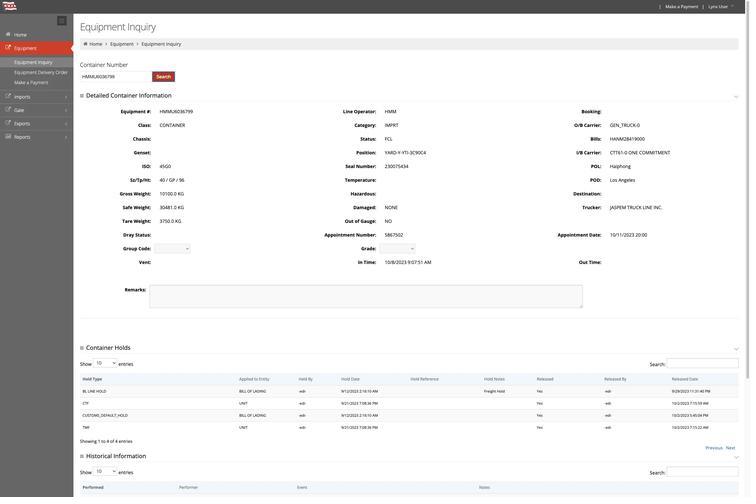 Task type: vqa. For each thing, say whether or not it's contained in the screenshot.


Task type: describe. For each thing, give the bounding box(es) containing it.
grid for historical information
[[80, 467, 739, 498]]

freight
[[485, 389, 496, 394]]

bar chart image
[[5, 134, 11, 139]]

next button
[[726, 445, 736, 451]]

search: for container holds
[[650, 362, 667, 368]]

weight: for tare weight:
[[134, 218, 151, 224]]

ctf
[[83, 401, 89, 406]]

to inside showing 1 to 4 of 4 entries previous next
[[101, 439, 106, 445]]

applied to entity
[[239, 377, 269, 382]]

gen_truck-0
[[610, 122, 640, 128]]

performer: activate to sort column ascending column header
[[177, 482, 295, 494]]

0 vertical spatial equipment inquiry
[[80, 20, 156, 33]]

gross
[[120, 191, 133, 197]]

los angeles
[[610, 177, 635, 183]]

#:
[[147, 108, 151, 115]]

hold for hold notes
[[485, 377, 493, 382]]

search
[[156, 74, 171, 79]]

0 horizontal spatial notes
[[479, 485, 490, 491]]

in
[[358, 259, 363, 266]]

group
[[123, 246, 137, 252]]

bill of lading for bl line hold
[[239, 389, 266, 394]]

appointment for appointment date:
[[558, 232, 588, 238]]

inc.
[[654, 205, 663, 211]]

equipment delivery order link
[[0, 68, 74, 77]]

carrier: for o/b carrier:
[[584, 122, 602, 128]]

reorder image
[[80, 346, 85, 351]]

released for released by
[[605, 377, 621, 382]]

y-
[[398, 150, 402, 156]]

1 horizontal spatial inquiry
[[128, 20, 156, 33]]

equipment inside equipment delivery order link
[[14, 69, 37, 75]]

unit for tmf
[[239, 425, 248, 430]]

notes: activate to sort column ascending column header
[[477, 482, 739, 494]]

commitment
[[639, 150, 671, 156]]

10/8/2023
[[385, 259, 407, 266]]

3c90c4
[[410, 150, 426, 156]]

by for released by
[[622, 377, 627, 382]]

imprt
[[385, 122, 399, 128]]

grid for container holds
[[80, 359, 739, 452]]

performed: activate to sort column ascending column header
[[80, 482, 177, 494]]

7:15:59
[[690, 401, 702, 406]]

showing 1 to 4 of 4 entries previous next
[[80, 439, 736, 451]]

released date
[[672, 377, 698, 382]]

2:16:10 for customs_default_hold
[[360, 413, 372, 418]]

order
[[56, 69, 68, 75]]

fcl
[[385, 136, 393, 142]]

9/21/2023 7:08:36 pm for ctf
[[342, 401, 378, 406]]

imports
[[14, 94, 30, 100]]

0 horizontal spatial equipment inquiry link
[[0, 58, 74, 67]]

3750.0
[[160, 218, 174, 224]]

angle right image
[[104, 41, 109, 46]]

gate link
[[0, 104, 74, 117]]

1 horizontal spatial status:
[[361, 136, 376, 142]]

1 horizontal spatial a
[[678, 4, 680, 9]]

ctt61-
[[610, 150, 625, 156]]

yard-y-yti-3c90c4
[[385, 150, 426, 156]]

appointment date:
[[558, 232, 602, 238]]

external link image for equipment
[[5, 45, 11, 50]]

0 horizontal spatial home link
[[0, 28, 74, 41]]

gen_truck-
[[610, 122, 637, 128]]

of for bl line hold
[[247, 389, 252, 394]]

grade:
[[361, 246, 376, 252]]

0 for ctt61-
[[625, 150, 628, 156]]

bill for bl line hold
[[239, 389, 247, 394]]

held by: activate to sort column ascending column header
[[296, 373, 339, 386]]

3750.0 kg
[[160, 218, 181, 224]]

time: for out time:
[[589, 259, 602, 266]]

7:15:22
[[690, 425, 702, 430]]

truck
[[628, 205, 642, 211]]

angle right image
[[135, 41, 141, 46]]

kg for 3750.0 kg
[[175, 218, 181, 224]]

lynx user link
[[706, 0, 738, 14]]

out for out time:
[[579, 259, 588, 266]]

0 horizontal spatial home
[[14, 32, 27, 38]]

i/b carrier:
[[577, 150, 602, 156]]

9/21/2023 for tmf
[[342, 425, 359, 430]]

equipment delivery order
[[14, 69, 68, 75]]

i/b
[[577, 150, 583, 156]]

1 vertical spatial payment
[[30, 79, 48, 86]]

yti-
[[402, 150, 410, 156]]

0 horizontal spatial make
[[14, 79, 25, 86]]

9/21/2023 7:08:36 pm for tmf
[[342, 425, 378, 430]]

1 vertical spatial container
[[111, 91, 138, 99]]

bl line hold
[[83, 389, 106, 394]]

released for released
[[537, 377, 554, 382]]

2 | from the left
[[702, 4, 705, 9]]

2 / from the left
[[176, 177, 178, 183]]

2 4 from the left
[[115, 439, 118, 445]]

10100.0
[[160, 191, 177, 197]]

1 vertical spatial status:
[[135, 232, 151, 238]]

event: activate to sort column ascending column header
[[295, 482, 477, 494]]

1 horizontal spatial of
[[355, 218, 360, 224]]

applied to entity: activate to sort column ascending column header
[[237, 373, 296, 386]]

genset:
[[134, 150, 151, 156]]

exports
[[14, 121, 30, 127]]

9/12/2023 for bl line hold
[[342, 389, 359, 394]]

appointment for appointment number:
[[325, 232, 355, 238]]

lynx user
[[709, 4, 728, 9]]

lading for bl line hold
[[253, 389, 266, 394]]

haiphong
[[610, 163, 631, 170]]

hold for hold reference
[[411, 377, 419, 382]]

none text field inside grid
[[667, 467, 739, 477]]

angeles
[[619, 177, 635, 183]]

1 horizontal spatial equipment link
[[110, 41, 134, 47]]

entity
[[259, 377, 269, 382]]

show for historical information
[[80, 470, 93, 476]]

1 vertical spatial a
[[27, 79, 29, 86]]

equipment #:
[[121, 108, 151, 115]]

in time:
[[358, 259, 376, 266]]

hold type: activate to sort column descending column header
[[80, 373, 237, 386]]

unit for ctf
[[239, 401, 248, 406]]

out time:
[[579, 259, 602, 266]]

held
[[299, 377, 307, 382]]

0 vertical spatial information
[[139, 91, 172, 99]]

freight hold
[[485, 389, 505, 394]]

temperature:
[[345, 177, 376, 183]]

o/b
[[575, 122, 583, 128]]

lading for customs_default_hold
[[253, 413, 266, 418]]

0 for gen_truck-
[[637, 122, 640, 128]]

gp
[[169, 177, 175, 183]]

sz/tp/ht:
[[130, 177, 151, 183]]

1 / from the left
[[166, 177, 168, 183]]

performed
[[83, 485, 104, 491]]

reference
[[421, 377, 439, 382]]

1 vertical spatial home
[[89, 41, 102, 47]]

o/b carrier:
[[575, 122, 602, 128]]

yard-
[[385, 150, 398, 156]]

remarks:
[[125, 287, 146, 293]]

safe weight:
[[123, 205, 151, 211]]

seal number:
[[346, 163, 376, 170]]

5:45:04
[[690, 413, 702, 418]]

gauge:
[[361, 218, 376, 224]]

hold date: activate to sort column ascending column header
[[339, 373, 408, 386]]

line inside grid
[[88, 389, 95, 394]]

trucker:
[[583, 205, 602, 211]]

hold notes
[[485, 377, 505, 382]]

historical information
[[86, 452, 146, 460]]

class:
[[138, 122, 151, 128]]

1 vertical spatial equipment inquiry
[[142, 41, 181, 47]]

code:
[[139, 246, 151, 252]]

7:08:36 for tmf
[[360, 425, 372, 430]]

1 horizontal spatial line
[[643, 205, 653, 211]]

9/21/2023 for ctf
[[342, 401, 359, 406]]

date for released date
[[690, 377, 698, 382]]

10/2/2023 7:15:59 am
[[672, 401, 709, 406]]

9/29/2023
[[672, 389, 689, 394]]

of inside showing 1 to 4 of 4 entries previous next
[[110, 439, 114, 445]]

row for container holds
[[80, 373, 739, 386]]

hold
[[96, 389, 106, 394]]

by for held by
[[308, 377, 313, 382]]

destination:
[[574, 191, 602, 197]]

container for container number
[[80, 61, 105, 69]]

10/2/2023 for 10/2/2023 7:15:22 am
[[672, 425, 689, 430]]

reports link
[[0, 130, 74, 144]]

operator:
[[354, 108, 376, 115]]

container for container holds
[[86, 344, 113, 352]]



Task type: locate. For each thing, give the bounding box(es) containing it.
2 9/12/2023 2:16:10 am from the top
[[342, 413, 378, 418]]

alert
[[80, 386, 739, 434]]

kg right 3750.0
[[175, 218, 181, 224]]

hold right freight
[[497, 389, 505, 394]]

1 vertical spatial to
[[101, 439, 106, 445]]

to inside applied to entity: activate to sort column ascending column header
[[254, 377, 258, 382]]

container number
[[80, 61, 128, 69]]

0 vertical spatial make a payment
[[666, 4, 699, 9]]

1 9/12/2023 from the top
[[342, 389, 359, 394]]

information up the #:
[[139, 91, 172, 99]]

1 horizontal spatial /
[[176, 177, 178, 183]]

1 horizontal spatial |
[[702, 4, 705, 9]]

hmm
[[385, 108, 397, 115]]

0 vertical spatial equipment inquiry link
[[142, 41, 181, 47]]

hold right held by: activate to sort column ascending "column header"
[[342, 377, 350, 382]]

information right historical
[[113, 452, 146, 460]]

1 horizontal spatial released
[[605, 377, 621, 382]]

2 time: from the left
[[589, 259, 602, 266]]

container up equipment #:
[[111, 91, 138, 99]]

1 horizontal spatial 0
[[637, 122, 640, 128]]

appointment number:
[[325, 232, 376, 238]]

9/12/2023 2:16:10 am
[[342, 389, 378, 394], [342, 413, 378, 418]]

bill of lading
[[239, 389, 266, 394], [239, 413, 266, 418]]

yes for 9/29/2023 11:31:40 pm
[[537, 389, 543, 394]]

1 row from the top
[[80, 373, 739, 386]]

external link image for exports
[[5, 121, 11, 125]]

line operator:
[[343, 108, 376, 115]]

hold notes: activate to sort column ascending column header
[[482, 373, 535, 386]]

entries for information
[[117, 470, 133, 476]]

bl
[[83, 389, 87, 394]]

1 yes from the top
[[537, 389, 543, 394]]

dray status:
[[123, 232, 151, 238]]

1 external link image from the top
[[5, 94, 11, 99]]

0 vertical spatial weight:
[[134, 191, 151, 197]]

1
[[98, 439, 100, 445]]

0 vertical spatial notes
[[494, 377, 505, 382]]

10/2/2023 down the 10/2/2023 5:45:04 pm
[[672, 425, 689, 430]]

1 vertical spatial search:
[[650, 470, 667, 476]]

2 lading from the top
[[253, 413, 266, 418]]

out down appointment date:
[[579, 259, 588, 266]]

by inside column header
[[622, 377, 627, 382]]

equipment inquiry up angle right icon
[[80, 20, 156, 33]]

0 horizontal spatial make a payment link
[[0, 78, 74, 88]]

entries up historical information at left bottom
[[119, 439, 132, 445]]

1 show from the top
[[80, 361, 93, 367]]

0 left one
[[625, 150, 628, 156]]

1 unit from the top
[[239, 401, 248, 406]]

row containing performed
[[80, 482, 739, 494]]

4 right 1
[[107, 439, 109, 445]]

0 vertical spatial lading
[[253, 389, 266, 394]]

10/2/2023 for 10/2/2023 7:15:59 am
[[672, 401, 689, 406]]

chassis:
[[133, 136, 151, 142]]

home link
[[0, 28, 74, 41], [89, 41, 102, 47]]

0 horizontal spatial status:
[[135, 232, 151, 238]]

row for historical information
[[80, 482, 739, 494]]

weight: up dray status:
[[134, 218, 151, 224]]

2 grid from the top
[[80, 467, 739, 498]]

make a payment down equipment delivery order link
[[14, 79, 48, 86]]

released inside the released: activate to sort column ascending column header
[[537, 377, 554, 382]]

3 10/2/2023 from the top
[[672, 425, 689, 430]]

0 horizontal spatial 4
[[107, 439, 109, 445]]

7:08:36 for ctf
[[360, 401, 372, 406]]

kg right 10100.0
[[178, 191, 184, 197]]

Remarks: text field
[[150, 285, 583, 308]]

10/2/2023 7:15:22 am
[[672, 425, 709, 430]]

0 vertical spatial kg
[[178, 191, 184, 197]]

jaspem
[[610, 205, 626, 211]]

external link image for gate
[[5, 107, 11, 112]]

external link image left gate
[[5, 107, 11, 112]]

bills:
[[591, 136, 602, 142]]

to
[[254, 377, 258, 382], [101, 439, 106, 445]]

1 by from the left
[[308, 377, 313, 382]]

detailed
[[86, 91, 109, 99]]

number: down position:
[[356, 163, 376, 170]]

2 yes from the top
[[537, 401, 543, 406]]

number: down gauge:
[[356, 232, 376, 238]]

1 horizontal spatial home
[[89, 41, 102, 47]]

date inside column header
[[351, 377, 360, 382]]

date inside column header
[[690, 377, 698, 382]]

30481.0
[[160, 205, 177, 211]]

0 vertical spatial external link image
[[5, 45, 11, 50]]

kg right 30481.0
[[178, 205, 184, 211]]

carrier:
[[584, 122, 602, 128], [584, 150, 602, 156]]

status: up code:
[[135, 232, 151, 238]]

container
[[160, 122, 185, 128]]

0 horizontal spatial appointment
[[325, 232, 355, 238]]

0 vertical spatial of
[[355, 218, 360, 224]]

to left 'entity'
[[254, 377, 258, 382]]

1 horizontal spatial 4
[[115, 439, 118, 445]]

/ left 96
[[176, 177, 178, 183]]

1 vertical spatial show
[[80, 470, 93, 476]]

3 weight: from the top
[[134, 218, 151, 224]]

1 vertical spatial 9/21/2023 7:08:36 pm
[[342, 425, 378, 430]]

0 horizontal spatial time:
[[364, 259, 376, 266]]

reorder image
[[80, 94, 85, 98], [80, 455, 85, 459]]

1 vertical spatial kg
[[178, 205, 184, 211]]

hold for hold type
[[83, 377, 92, 382]]

1 search: from the top
[[650, 362, 667, 368]]

date:
[[590, 232, 602, 238]]

1 4 from the left
[[107, 439, 109, 445]]

pm
[[705, 389, 711, 394], [373, 401, 378, 406], [703, 413, 709, 418], [373, 425, 378, 430]]

1 appointment from the left
[[325, 232, 355, 238]]

home right home image on the top of page
[[14, 32, 27, 38]]

1 vertical spatial of
[[247, 413, 252, 418]]

weight: down the sz/tp/ht:
[[134, 191, 151, 197]]

external link image
[[5, 94, 11, 99], [5, 121, 11, 125]]

row
[[80, 373, 739, 386], [80, 482, 739, 494]]

notes
[[494, 377, 505, 382], [479, 485, 490, 491]]

make a payment link left lynx
[[663, 0, 701, 14]]

iso:
[[142, 163, 151, 170]]

hazardous:
[[351, 191, 376, 197]]

reorder image for detailed container information
[[80, 94, 85, 98]]

2 appointment from the left
[[558, 232, 588, 238]]

1 9/12/2023 2:16:10 am from the top
[[342, 389, 378, 394]]

0 vertical spatial reorder image
[[80, 94, 85, 98]]

1 vertical spatial row
[[80, 482, 739, 494]]

30481.0 kg
[[160, 205, 184, 211]]

reorder image down "showing"
[[80, 455, 85, 459]]

user
[[719, 4, 728, 9]]

2 unit from the top
[[239, 425, 248, 430]]

equipment
[[80, 20, 125, 33], [110, 41, 134, 47], [142, 41, 165, 47], [14, 45, 37, 51], [14, 59, 37, 65], [14, 69, 37, 75], [121, 108, 146, 115]]

bill for customs_default_hold
[[239, 413, 247, 418]]

2 vertical spatial equipment inquiry
[[14, 59, 52, 65]]

external link image inside exports link
[[5, 121, 11, 125]]

next
[[726, 445, 736, 451]]

0 vertical spatial 7:08:36
[[360, 401, 372, 406]]

1 vertical spatial lading
[[253, 413, 266, 418]]

1 date from the left
[[351, 377, 360, 382]]

released: activate to sort column ascending column header
[[535, 373, 602, 386]]

1 vertical spatial 9/12/2023 2:16:10 am
[[342, 413, 378, 418]]

0 vertical spatial inquiry
[[128, 20, 156, 33]]

time: down date:
[[589, 259, 602, 266]]

1 horizontal spatial to
[[254, 377, 258, 382]]

1 vertical spatial information
[[113, 452, 146, 460]]

detailed container information
[[86, 91, 172, 99]]

1 2:16:10 from the top
[[360, 389, 372, 394]]

1 9/21/2023 from the top
[[342, 401, 359, 406]]

1 vertical spatial notes
[[479, 485, 490, 491]]

search: for historical information
[[650, 470, 667, 476]]

0 horizontal spatial payment
[[30, 79, 48, 86]]

1 vertical spatial entries
[[119, 439, 132, 445]]

0 vertical spatial make
[[666, 4, 677, 9]]

9/12/2023 for customs_default_hold
[[342, 413, 359, 418]]

0 horizontal spatial /
[[166, 177, 168, 183]]

carrier: right i/b
[[584, 150, 602, 156]]

2 date from the left
[[690, 377, 698, 382]]

weight: for gross weight:
[[134, 191, 151, 197]]

1 vertical spatial 9/12/2023
[[342, 413, 359, 418]]

1 7:08:36 from the top
[[360, 401, 372, 406]]

1 horizontal spatial time:
[[589, 259, 602, 266]]

yes for 10/2/2023 7:15:22 am
[[537, 425, 543, 430]]

1 weight: from the top
[[134, 191, 151, 197]]

ctt61-0 one commitment
[[610, 150, 671, 156]]

by
[[308, 377, 313, 382], [622, 377, 627, 382]]

1 bill from the top
[[239, 389, 247, 394]]

reports
[[14, 134, 30, 140]]

1 vertical spatial out
[[579, 259, 588, 266]]

2 2:16:10 from the top
[[360, 413, 372, 418]]

9/12/2023
[[342, 389, 359, 394], [342, 413, 359, 418]]

out up appointment number:
[[345, 218, 354, 224]]

1 vertical spatial 10/2/2023
[[672, 413, 689, 418]]

booking:
[[582, 108, 602, 115]]

released inside "released by: activate to sort column ascending" column header
[[605, 377, 621, 382]]

None text field
[[80, 71, 152, 82], [667, 359, 739, 369], [80, 71, 152, 82], [667, 359, 739, 369]]

2 vertical spatial weight:
[[134, 218, 151, 224]]

2 search: from the top
[[650, 470, 667, 476]]

line right bl
[[88, 389, 95, 394]]

performer
[[179, 485, 198, 491]]

9/12/2023 2:16:10 am for bl line hold
[[342, 389, 378, 394]]

10/2/2023 down 9/29/2023
[[672, 401, 689, 406]]

0 horizontal spatial equipment link
[[0, 41, 74, 55]]

10/2/2023 left 5:45:04
[[672, 413, 689, 418]]

1 10/2/2023 from the top
[[672, 401, 689, 406]]

2 released from the left
[[605, 377, 621, 382]]

2 external link image from the top
[[5, 107, 11, 112]]

showing
[[80, 439, 97, 445]]

alert containing bl line hold
[[80, 386, 739, 434]]

0 vertical spatial payment
[[681, 4, 699, 9]]

released date: activate to sort column ascending column header
[[670, 373, 739, 386]]

0 vertical spatial 2:16:10
[[360, 389, 372, 394]]

1 horizontal spatial payment
[[681, 4, 699, 9]]

search:
[[650, 362, 667, 368], [650, 470, 667, 476]]

show up performed at the left bottom
[[80, 470, 93, 476]]

0 horizontal spatial |
[[659, 4, 662, 9]]

category:
[[355, 122, 376, 128]]

date for hold date
[[351, 377, 360, 382]]

0 vertical spatial to
[[254, 377, 258, 382]]

of right 1
[[110, 439, 114, 445]]

1 vertical spatial number:
[[356, 232, 376, 238]]

home image
[[5, 32, 11, 37]]

/ right "40"
[[166, 177, 168, 183]]

los
[[610, 177, 618, 183]]

0 vertical spatial 9/21/2023 7:08:36 pm
[[342, 401, 378, 406]]

1 grid from the top
[[80, 359, 739, 452]]

held by
[[299, 377, 313, 382]]

none
[[385, 205, 398, 211]]

entries for holds
[[117, 361, 133, 367]]

hold left reference
[[411, 377, 419, 382]]

230075434
[[385, 163, 409, 170]]

1 vertical spatial make a payment link
[[0, 78, 74, 88]]

2 number: from the top
[[356, 232, 376, 238]]

of
[[355, 218, 360, 224], [110, 439, 114, 445]]

reorder image for historical information
[[80, 455, 85, 459]]

payment left lynx
[[681, 4, 699, 9]]

4 up historical information at left bottom
[[115, 439, 118, 445]]

equipment inquiry up equipment delivery order link
[[14, 59, 52, 65]]

grid
[[80, 359, 739, 452], [80, 467, 739, 498]]

-
[[299, 389, 300, 394], [605, 389, 606, 394], [299, 401, 300, 406], [605, 401, 606, 406], [299, 413, 300, 418], [605, 413, 606, 418], [299, 425, 300, 430], [605, 425, 606, 430]]

1 9/21/2023 7:08:36 pm from the top
[[342, 401, 378, 406]]

show for container holds
[[80, 361, 93, 367]]

1 external link image from the top
[[5, 45, 11, 50]]

10100.0 kg
[[160, 191, 184, 197]]

0 vertical spatial 9/21/2023
[[342, 401, 359, 406]]

damaged:
[[354, 205, 376, 211]]

2 10/2/2023 from the top
[[672, 413, 689, 418]]

0 vertical spatial number:
[[356, 163, 376, 170]]

hold reference: activate to sort column ascending column header
[[408, 373, 482, 386]]

one
[[629, 150, 638, 156]]

bill of lading for customs_default_hold
[[239, 413, 266, 418]]

weight: for safe weight:
[[134, 205, 151, 211]]

appointment left date:
[[558, 232, 588, 238]]

vent:
[[139, 259, 151, 266]]

payment
[[681, 4, 699, 9], [30, 79, 48, 86]]

0 vertical spatial bill of lading
[[239, 389, 266, 394]]

released for released date
[[672, 377, 689, 382]]

home image
[[83, 41, 88, 46]]

1 vertical spatial reorder image
[[80, 455, 85, 459]]

out
[[345, 218, 354, 224], [579, 259, 588, 266]]

angle down image
[[730, 4, 736, 8]]

2 show from the top
[[80, 470, 93, 476]]

external link image inside imports link
[[5, 94, 11, 99]]

1 lading from the top
[[253, 389, 266, 394]]

line left the inc.
[[643, 205, 653, 211]]

reorder image left detailed
[[80, 94, 85, 98]]

carrier: down "booking:"
[[584, 122, 602, 128]]

home
[[14, 32, 27, 38], [89, 41, 102, 47]]

number: for seal number:
[[356, 163, 376, 170]]

external link image for imports
[[5, 94, 11, 99]]

0 vertical spatial show
[[80, 361, 93, 367]]

line
[[643, 205, 653, 211], [88, 389, 95, 394]]

container holds
[[86, 344, 131, 352]]

previous button
[[706, 445, 723, 451]]

lynx
[[709, 4, 718, 9]]

0 vertical spatial 9/12/2023
[[342, 389, 359, 394]]

2 reorder image from the top
[[80, 455, 85, 459]]

container down home icon
[[80, 61, 105, 69]]

3 released from the left
[[672, 377, 689, 382]]

equipment inquiry link right angle right image
[[142, 41, 181, 47]]

1 vertical spatial make a payment
[[14, 79, 48, 86]]

entries up performed: activate to sort column ascending column header at the left of the page
[[117, 470, 133, 476]]

1 | from the left
[[659, 4, 662, 9]]

2 by from the left
[[622, 377, 627, 382]]

0 vertical spatial bill
[[239, 389, 247, 394]]

external link image inside the gate link
[[5, 107, 11, 112]]

show up hold type
[[80, 361, 93, 367]]

2 bill from the top
[[239, 413, 247, 418]]

group code:
[[123, 246, 151, 252]]

2 carrier: from the top
[[584, 150, 602, 156]]

2 of from the top
[[247, 413, 252, 418]]

appointment down out of gauge:
[[325, 232, 355, 238]]

0 horizontal spatial line
[[88, 389, 95, 394]]

1 vertical spatial carrier:
[[584, 150, 602, 156]]

time: right in
[[364, 259, 376, 266]]

1 released from the left
[[537, 377, 554, 382]]

1 vertical spatial 2:16:10
[[360, 413, 372, 418]]

1 vertical spatial equipment inquiry link
[[0, 58, 74, 67]]

equipment link
[[110, 41, 134, 47], [0, 41, 74, 55]]

2 vertical spatial inquiry
[[38, 59, 52, 65]]

2 external link image from the top
[[5, 121, 11, 125]]

2 bill of lading from the top
[[239, 413, 266, 418]]

None text field
[[667, 467, 739, 477]]

2 9/21/2023 from the top
[[342, 425, 359, 430]]

1 horizontal spatial make
[[666, 4, 677, 9]]

9/12/2023 2:16:10 am for customs_default_hold
[[342, 413, 378, 418]]

number: for appointment number:
[[356, 232, 376, 238]]

row containing hold type
[[80, 373, 739, 386]]

1 vertical spatial 7:08:36
[[360, 425, 372, 430]]

10/2/2023 for 10/2/2023 5:45:04 pm
[[672, 413, 689, 418]]

kg for 30481.0 kg
[[178, 205, 184, 211]]

hold inside column header
[[83, 377, 92, 382]]

yes for 10/2/2023 5:45:04 pm
[[537, 413, 543, 418]]

external link image up bar chart icon
[[5, 121, 11, 125]]

-edi-
[[299, 389, 306, 394], [605, 389, 612, 394], [299, 401, 306, 406], [605, 401, 612, 406], [299, 413, 306, 418], [605, 413, 612, 418], [299, 425, 306, 430], [605, 425, 612, 430]]

1 time: from the left
[[364, 259, 376, 266]]

released by: activate to sort column ascending column header
[[602, 373, 670, 386]]

0 horizontal spatial by
[[308, 377, 313, 382]]

hold up freight
[[485, 377, 493, 382]]

weight: right safe
[[134, 205, 151, 211]]

equipment link up equipment delivery order link
[[0, 41, 74, 55]]

gate
[[14, 107, 24, 113]]

released inside "released date: activate to sort column ascending" column header
[[672, 377, 689, 382]]

make a payment link down equipment delivery order link
[[0, 78, 74, 88]]

external link image
[[5, 45, 11, 50], [5, 107, 11, 112]]

0 vertical spatial row
[[80, 373, 739, 386]]

safe
[[123, 205, 133, 211]]

applied
[[239, 377, 253, 382]]

1 vertical spatial line
[[88, 389, 95, 394]]

of left gauge:
[[355, 218, 360, 224]]

gross weight:
[[120, 191, 151, 197]]

1 horizontal spatial date
[[690, 377, 698, 382]]

equipment link right angle right icon
[[110, 41, 134, 47]]

hold for hold date
[[342, 377, 350, 382]]

to right 1
[[101, 439, 106, 445]]

1 number: from the top
[[356, 163, 376, 170]]

tare
[[122, 218, 133, 224]]

time: for in time:
[[364, 259, 376, 266]]

number
[[107, 61, 128, 69]]

/
[[166, 177, 168, 183], [176, 177, 178, 183]]

equipment inquiry link up equipment delivery order link
[[0, 58, 74, 67]]

out for out of gauge:
[[345, 218, 354, 224]]

equipment inquiry right angle right image
[[142, 41, 181, 47]]

previous
[[706, 445, 723, 451]]

3 yes from the top
[[537, 413, 543, 418]]

2 horizontal spatial inquiry
[[166, 41, 181, 47]]

of for customs_default_hold
[[247, 413, 252, 418]]

1 carrier: from the top
[[584, 122, 602, 128]]

0 horizontal spatial make a payment
[[14, 79, 48, 86]]

2 vertical spatial kg
[[175, 218, 181, 224]]

2 vertical spatial container
[[86, 344, 113, 352]]

imports link
[[0, 90, 74, 104]]

2 9/12/2023 from the top
[[342, 413, 359, 418]]

entries inside showing 1 to 4 of 4 entries previous next
[[119, 439, 132, 445]]

0 up hanm28419000
[[637, 122, 640, 128]]

out of gauge:
[[345, 218, 376, 224]]

hold reference
[[411, 377, 439, 382]]

2 weight: from the top
[[134, 205, 151, 211]]

2 9/21/2023 7:08:36 pm from the top
[[342, 425, 378, 430]]

1 reorder image from the top
[[80, 94, 85, 98]]

home left angle right icon
[[89, 41, 102, 47]]

0 vertical spatial make a payment link
[[663, 0, 701, 14]]

kg for 10100.0 kg
[[178, 191, 184, 197]]

1 vertical spatial unit
[[239, 425, 248, 430]]

2 row from the top
[[80, 482, 739, 494]]

0 vertical spatial grid
[[80, 359, 739, 452]]

hold date
[[342, 377, 360, 382]]

carrier: for i/b carrier:
[[584, 150, 602, 156]]

0 horizontal spatial to
[[101, 439, 106, 445]]

2 7:08:36 from the top
[[360, 425, 372, 430]]

1 of from the top
[[247, 389, 252, 394]]

1 horizontal spatial equipment inquiry link
[[142, 41, 181, 47]]

external link image left imports
[[5, 94, 11, 99]]

yes for 10/2/2023 7:15:59 am
[[537, 401, 543, 406]]

1 horizontal spatial home link
[[89, 41, 102, 47]]

1 vertical spatial make
[[14, 79, 25, 86]]

0 vertical spatial line
[[643, 205, 653, 211]]

0 vertical spatial home
[[14, 32, 27, 38]]

status: up position:
[[361, 136, 376, 142]]

entries down holds
[[117, 361, 133, 367]]

jaspem truck line inc.
[[610, 205, 663, 211]]

equipment inquiry link
[[142, 41, 181, 47], [0, 58, 74, 67]]

1 vertical spatial bill of lading
[[239, 413, 266, 418]]

0 horizontal spatial inquiry
[[38, 59, 52, 65]]

payment down equipment delivery order link
[[30, 79, 48, 86]]

entries
[[117, 361, 133, 367], [119, 439, 132, 445], [117, 470, 133, 476]]

0 vertical spatial 0
[[637, 122, 640, 128]]

2:16:10 for bl line hold
[[360, 389, 372, 394]]

4 yes from the top
[[537, 425, 543, 430]]

11:31:40
[[690, 389, 704, 394]]

dray
[[123, 232, 134, 238]]

1 bill of lading from the top
[[239, 389, 266, 394]]

external link image down home image on the top of page
[[5, 45, 11, 50]]

holds
[[115, 344, 131, 352]]

tmf
[[83, 425, 90, 430]]

1 vertical spatial external link image
[[5, 107, 11, 112]]

hold left type
[[83, 377, 92, 382]]

0 vertical spatial 9/12/2023 2:16:10 am
[[342, 389, 378, 394]]

type
[[93, 377, 102, 382]]

make a payment left lynx
[[666, 4, 699, 9]]

2 vertical spatial entries
[[117, 470, 133, 476]]

by inside "column header"
[[308, 377, 313, 382]]

container right reorder image at left bottom
[[86, 344, 113, 352]]



